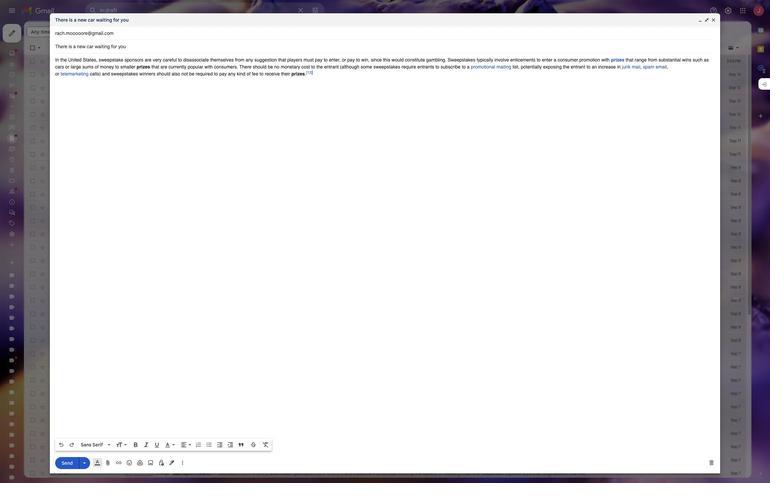 Task type: vqa. For each thing, say whether or not it's contained in the screenshot.
7th IMPORTANT MAINLY BECAUSE IT WAS SENT DIRECTLY TO YOU. switch from the top of the no conversations selected MAIN CONTENT Nadine Smith
no



Task type: locate. For each thing, give the bounding box(es) containing it.
navigation
[[0, 21, 80, 483]]

more options image
[[181, 460, 185, 466]]

1 vertical spatial it
[[221, 444, 224, 450]]

sweepstake inside main content
[[245, 58, 270, 64]]

susan,
[[202, 72, 216, 78]]

a down sweepstakes
[[467, 64, 470, 70]]

with
[[602, 57, 610, 63], [205, 64, 213, 70], [432, 72, 441, 78]]

sep 8 for 13th sep 8 row from the top of the page
[[731, 325, 741, 330]]

sponsors inside main content
[[271, 58, 290, 64]]

1 not important switch from the top
[[49, 58, 56, 65]]

more send options image
[[81, 460, 88, 467]]

would inside message body "text box"
[[392, 57, 404, 63]]

very
[[153, 57, 162, 63], [299, 58, 309, 64]]

0 vertical spatial this
[[383, 57, 390, 63]]

suggestion up no
[[255, 57, 277, 63]]

redo ‪(⌘y)‬ image
[[69, 442, 75, 448]]

sep 11 for first 'sep 11' row from the top
[[730, 125, 741, 130]]

0 horizontal spatial new
[[78, 17, 87, 23]]

0 vertical spatial would
[[392, 57, 404, 63]]

5 sep 7 from the top
[[731, 404, 741, 409]]

win, up insig
[[513, 58, 522, 64]]

3 sep 11 from the top
[[730, 152, 741, 157]]

1 horizontal spatial new
[[147, 58, 156, 64]]

in
[[617, 64, 621, 70], [565, 471, 569, 477]]

1 vertical spatial is
[[139, 58, 142, 64]]

and
[[102, 71, 110, 77]]

dispensed
[[482, 471, 504, 477]]

18 not important switch from the top
[[49, 284, 56, 291]]

0 vertical spatial is
[[69, 17, 73, 23]]

12 for 1st "sep 12" row from the bottom
[[737, 112, 741, 117]]

11
[[738, 125, 741, 130], [738, 138, 741, 143], [738, 152, 741, 157]]

1 horizontal spatial players
[[438, 58, 453, 64]]

new inside dialog
[[78, 17, 87, 23]]

feedback
[[452, 72, 472, 78]]

states, up kind
[[229, 58, 244, 64]]

1 , from the left
[[641, 64, 642, 70]]

3 11 from the top
[[738, 152, 741, 157]]

0 horizontal spatial disassociate
[[183, 57, 209, 63]]

0 horizontal spatial entrant
[[324, 64, 339, 70]]

since left t
[[523, 58, 534, 64]]

is right (ガチャポン),
[[345, 471, 348, 477]]

of up calls)
[[95, 64, 99, 70]]

enter, left 'involve'
[[480, 58, 492, 64]]

2 vertical spatial with
[[432, 72, 441, 78]]

players up your
[[438, 58, 453, 64]]

your
[[442, 72, 451, 78]]

promotion
[[580, 57, 600, 63]]

1 horizontal spatial since
[[523, 58, 534, 64]]

michael clayton - hi gary, just saw this flick, it was awesome
[[126, 444, 254, 450]]

car inside main content
[[157, 58, 164, 64]]

8 for 13th sep 8 row from the top of the page
[[739, 325, 741, 330]]

3 12 from the top
[[737, 112, 741, 117]]

3 8 from the top
[[739, 192, 741, 197]]

13 sep 8 from the top
[[731, 325, 741, 330]]

0 horizontal spatial in
[[55, 57, 59, 63]]

sep 12
[[729, 85, 741, 90], [729, 98, 741, 103], [729, 112, 741, 117]]

older image
[[715, 45, 721, 51]]

require
[[402, 64, 416, 70]]

0 horizontal spatial are
[[145, 57, 152, 63]]

0 horizontal spatial sponsors
[[125, 57, 143, 63]]

of inside telemarketing calls) and sweepstakes winners should also not be required to pay any kind of fee to receive their prizes . [12]
[[247, 71, 251, 77]]

14 sep 8 from the top
[[731, 338, 741, 343]]

6 sep 8 row from the top
[[24, 228, 746, 241]]

it left was
[[221, 444, 224, 450]]

8 for fifth sep 8 row
[[739, 218, 741, 223]]

suggestion up provide
[[404, 58, 427, 64]]

draft up send button
[[59, 444, 70, 450]]

21 not important switch from the top
[[49, 324, 56, 331]]

insert files using drive image
[[137, 460, 143, 466]]

1 vertical spatial with
[[205, 64, 213, 70]]

would up require on the right top of page
[[392, 57, 404, 63]]

2 horizontal spatial from
[[648, 57, 658, 63]]

12 not important switch from the top
[[49, 204, 56, 211]]

16 not important switch from the top
[[49, 257, 56, 264]]

pay down consumers.
[[219, 71, 227, 77]]

0 vertical spatial it
[[379, 72, 382, 78]]

1 horizontal spatial united
[[214, 58, 228, 64]]

be right not
[[189, 71, 194, 77]]

14
[[737, 72, 741, 77]]

12 for second "sep 12" row from the top of the main content containing has attachment
[[737, 98, 741, 103]]

this down subject field
[[383, 57, 390, 63]]

themselves up consumers.
[[210, 57, 234, 63]]

2 sep 12 row from the top
[[24, 94, 746, 108]]

0 horizontal spatial sweepstake
[[99, 57, 123, 63]]

0 horizontal spatial any
[[228, 71, 236, 77]]

8 sep 8 from the top
[[731, 258, 741, 263]]

or inside that range from substantial wins such as cars or large sums of money to smaller
[[65, 64, 69, 70]]

careful up [12]
[[310, 58, 324, 64]]

13 8 from the top
[[739, 325, 741, 330]]

1 vertical spatial car
[[157, 58, 164, 64]]

1 horizontal spatial are
[[161, 64, 167, 70]]

themselves inside message body "text box"
[[210, 57, 234, 63]]

is inside there is a new car waiting for you dialog
[[69, 17, 73, 23]]

, down substantial
[[667, 64, 668, 70]]

0 horizontal spatial sweepstakes
[[111, 71, 138, 77]]

from up the spam email link
[[648, 57, 658, 63]]

tab list
[[752, 21, 770, 459]]

1 vertical spatial 11
[[738, 138, 741, 143]]

1 12 from the top
[[737, 85, 741, 90]]

are
[[145, 57, 152, 63], [291, 58, 298, 64], [161, 64, 167, 70]]

waiting up approval
[[165, 58, 180, 64]]

1 vertical spatial waiting
[[165, 58, 180, 64]]

or up "session." at the right of the page
[[493, 58, 498, 64]]

of left bandai.
[[376, 471, 381, 477]]

3 draft from the top
[[59, 431, 70, 437]]

session.
[[488, 72, 505, 78]]

2 draft from the top
[[59, 72, 70, 78]]

22 not important switch from the top
[[49, 337, 56, 344]]

sweepstakes down smaller
[[111, 71, 138, 77]]

toys
[[523, 471, 532, 477]]

or up (although
[[342, 57, 346, 63]]

1 horizontal spatial in
[[201, 58, 205, 64]]

sep for fifth "sep 7" row from the bottom
[[731, 365, 738, 370]]

8 not important switch from the top
[[49, 151, 56, 158]]

also left called
[[270, 471, 278, 477]]

must up 'feedback'
[[454, 58, 465, 64]]

a up winners at the left of page
[[144, 58, 146, 64]]

0 horizontal spatial united
[[68, 57, 82, 63]]

0 horizontal spatial careful
[[163, 57, 177, 63]]

1 horizontal spatial states,
[[229, 58, 244, 64]]

prizes that are currently popular with consumers. there should be no monetary cost to the entrant (although some sweepstakes require entrants to subscribe to a
[[137, 64, 471, 70]]

cut
[[172, 457, 179, 463]]

players
[[287, 57, 302, 63], [438, 58, 453, 64]]

also inside telemarketing calls) and sweepstakes winners should also not be required to pay any kind of fee to receive their prizes . [12]
[[172, 71, 180, 77]]

1 vertical spatial be
[[189, 71, 194, 77]]

8 for 14th sep 8 row from the top of the page
[[739, 338, 741, 343]]

sep 14
[[729, 72, 741, 77]]

range
[[635, 57, 647, 63]]

disassociate inside message body "text box"
[[183, 57, 209, 63]]

1 vertical spatial in
[[565, 471, 569, 477]]

sep for 12th sep 8 row from the bottom of the page
[[731, 192, 738, 197]]

since up some
[[371, 57, 382, 63]]

of
[[95, 64, 99, 70], [247, 71, 251, 77], [180, 457, 184, 463], [376, 471, 381, 477], [438, 471, 443, 477]]

4 sep 8 row from the top
[[24, 201, 746, 214]]

since inside message body "text box"
[[371, 57, 382, 63]]

or inside , or
[[55, 71, 59, 77]]

2 sep 8 row from the top
[[24, 174, 746, 188]]

4 sep 8 from the top
[[731, 205, 741, 210]]

insert photo image
[[147, 460, 154, 466]]

vending
[[444, 471, 461, 477]]

is for there is a new car waiting for you - in the united states, sweepstake sponsors are very careful to disassociate themselves from any suggestion that players must pay to enter, or pay to win, since t
[[139, 58, 142, 64]]

be left no
[[268, 64, 273, 70]]

1 vertical spatial sweepstakes
[[111, 71, 138, 77]]

car for there is a new car waiting for you - in the united states, sweepstake sponsors are very careful to disassociate themselves from any suggestion that players must pay to enter, or pay to win, since t
[[157, 58, 164, 64]]

sep for 5th "sep 7" row from the top
[[731, 404, 738, 409]]

0 vertical spatial also
[[172, 71, 180, 77]]

sweepstakes up if
[[374, 64, 400, 70]]

bandai.
[[382, 471, 397, 477]]

there up rach.mooooore@gmail.com
[[55, 17, 68, 23]]

1 horizontal spatial sponsors
[[271, 58, 290, 64]]

waiting for there is a new car waiting for you - in the united states, sweepstake sponsors are very careful to disassociate themselves from any suggestion that players must pay to enter, or pay to win, since t
[[165, 58, 180, 64]]

could
[[396, 72, 408, 78]]

10 sep 8 from the top
[[731, 285, 741, 290]]

0 horizontal spatial must
[[304, 57, 314, 63]]

6 not important switch from the top
[[49, 124, 56, 131]]

sep for fifth sep 8 row from the bottom
[[731, 285, 738, 290]]

prizes down prizes that are currently popular with consumers. there should be no monetary cost to the entrant (although some sweepstakes require entrants to subscribe to a
[[292, 71, 305, 77]]

there up kind
[[239, 64, 252, 70]]

11 8 from the top
[[739, 298, 741, 303]]

1 horizontal spatial ,
[[667, 64, 668, 70]]

(ガシャポン),
[[241, 471, 269, 477]]

united up the large
[[68, 57, 82, 63]]

a
[[74, 17, 77, 23], [554, 57, 557, 63], [144, 58, 146, 64], [467, 64, 470, 70], [349, 471, 352, 477]]

0 vertical spatial with
[[602, 57, 610, 63]]

1 sep 8 from the top
[[731, 165, 741, 170]]

2 , from the left
[[667, 64, 668, 70]]

sep for first "sep 7" row from the bottom
[[731, 418, 738, 423]]

0 vertical spatial 12
[[737, 85, 741, 90]]

Message Body text field
[[55, 57, 715, 437]]

toggle confidential mode image
[[158, 460, 165, 466]]

draft for (no subject)
[[59, 431, 70, 437]]

that up us
[[428, 58, 437, 64]]

sep 8 for fifth sep 8 row from the bottom
[[731, 285, 741, 290]]

that up junk mail link
[[626, 57, 634, 63]]

sep for third "sep 7" row from the bottom of the main content containing has attachment
[[731, 391, 738, 396]]

awesome
[[234, 444, 254, 450]]

1 vertical spatial also
[[270, 471, 278, 477]]

0 vertical spatial new
[[78, 17, 87, 23]]

1 vertical spatial this
[[201, 444, 209, 450]]

enter, up "we"
[[329, 57, 341, 63]]

win, inside main content
[[513, 58, 522, 64]]

also down "currently"
[[172, 71, 180, 77]]

1 horizontal spatial waiting
[[165, 58, 180, 64]]

sponsors up their
[[271, 58, 290, 64]]

1 vertical spatial new
[[147, 58, 156, 64]]

in down prizes link
[[617, 64, 621, 70]]

sep 11 row
[[24, 121, 746, 134], [24, 134, 746, 148], [24, 148, 746, 161]]

draft
[[59, 58, 70, 64], [59, 72, 70, 78], [59, 431, 70, 437], [59, 444, 70, 450], [59, 457, 70, 463], [59, 471, 70, 477]]

8 8 from the top
[[739, 258, 741, 263]]

new up winners at the left of page
[[147, 58, 156, 64]]

this inside message body "text box"
[[383, 57, 390, 63]]

8 for 11th sep 8 row from the bottom of the page
[[739, 205, 741, 210]]

1 horizontal spatial entrant
[[571, 64, 586, 70]]

request
[[126, 72, 143, 78]]

0 horizontal spatial players
[[287, 57, 302, 63]]

2 sep 8 from the top
[[731, 178, 741, 183]]

12 8 from the top
[[739, 311, 741, 316]]

sep 7 row
[[24, 347, 746, 361], [24, 361, 746, 374], [24, 374, 746, 387], [24, 387, 746, 400], [24, 400, 746, 414], [24, 414, 746, 427]]

yesterday.
[[311, 72, 333, 78]]

it left if
[[379, 72, 382, 78]]

0 vertical spatial waiting
[[96, 17, 112, 23]]

sep for first "sep 7" row from the top of the main content containing has attachment
[[731, 351, 738, 356]]

just
[[181, 444, 190, 450]]

to inside needs to write rough cut of film
[[140, 458, 143, 463]]

sep 8 for 3rd sep 8 row from the bottom of the page
[[731, 311, 741, 316]]

0 horizontal spatial car
[[88, 17, 95, 23]]

promotional mailing list, potentially exposing the entrant to an increase in junk mail , spam email
[[471, 64, 667, 70]]

27 not important switch from the top
[[49, 404, 56, 410]]

5 sep 7 row from the top
[[24, 400, 746, 414]]

1 horizontal spatial there
[[126, 58, 138, 64]]

12 sep 8 from the top
[[731, 311, 741, 316]]

from up if
[[384, 58, 394, 64]]

1 horizontal spatial careful
[[310, 58, 324, 64]]

1 horizontal spatial car
[[157, 58, 164, 64]]

if
[[383, 72, 386, 78]]

any up 'fee'
[[246, 57, 253, 63]]

, down range
[[641, 64, 642, 70]]

12
[[737, 85, 741, 90], [737, 98, 741, 103], [737, 112, 741, 117]]

would down (although
[[341, 72, 354, 78]]

31 not important switch from the top
[[49, 457, 56, 464]]

1 horizontal spatial should
[[253, 64, 267, 70]]

has
[[70, 29, 79, 35]]

are up budget
[[161, 64, 167, 70]]

2 8 from the top
[[739, 178, 741, 183]]

prizes up junk
[[611, 57, 625, 63]]

new for there is a new car waiting for you
[[78, 17, 87, 23]]

0 horizontal spatial themselves
[[210, 57, 234, 63]]

in inside message body "text box"
[[617, 64, 621, 70]]

request for budget approval - dear susan, thank you for attending the training session yesterday. we would appreciate it if you could provide us with your feedback on the session. your insig
[[126, 72, 526, 78]]

are up winners at the left of page
[[145, 57, 152, 63]]

0 horizontal spatial is
[[69, 17, 73, 23]]

6 8 from the top
[[739, 232, 741, 237]]

the left variety
[[415, 471, 422, 477]]

1 horizontal spatial prizes
[[292, 71, 305, 77]]

0 horizontal spatial be
[[189, 71, 194, 77]]

sep for 1st "sep 12" row from the bottom
[[729, 112, 736, 117]]

would
[[392, 57, 404, 63], [341, 72, 354, 78]]

0 horizontal spatial also
[[172, 71, 180, 77]]

19 not important switch from the top
[[49, 297, 56, 304]]

are left "cost"
[[291, 58, 298, 64]]

from up kind
[[235, 57, 244, 63]]

sep 11
[[730, 125, 741, 130], [730, 138, 741, 143], [730, 152, 741, 157]]

9 8 from the top
[[739, 271, 741, 276]]

smaller
[[120, 64, 135, 70]]

waiting inside row
[[165, 58, 180, 64]]

disassociate up "we"
[[331, 58, 357, 64]]

0 horizontal spatial waiting
[[96, 17, 112, 23]]

9 7 from the top
[[739, 458, 741, 463]]

approval
[[168, 72, 187, 78]]

or down the cars
[[55, 71, 59, 77]]

1 sep 8 row from the top
[[24, 161, 746, 174]]

an
[[592, 64, 597, 70]]

careful
[[163, 57, 177, 63], [310, 58, 324, 64]]

2 11 from the top
[[738, 138, 741, 143]]

draft down send
[[59, 471, 70, 477]]

2 horizontal spatial are
[[291, 58, 298, 64]]

1 vertical spatial sep 12
[[729, 98, 741, 103]]

sep 8 for 11th sep 8 row from the top of the page
[[731, 298, 741, 303]]

7 8 from the top
[[739, 245, 741, 250]]

advanced search options image
[[309, 4, 322, 17]]

new for there is a new car waiting for you - in the united states, sweepstake sponsors are very careful to disassociate themselves from any suggestion that players must pay to enter, or pay to win, since t
[[147, 58, 156, 64]]

2 vertical spatial 12
[[737, 112, 741, 117]]

there is a new car waiting for you
[[55, 17, 129, 23]]

sep for 2nd sep 8 row from the top of the page
[[731, 178, 738, 183]]

sep 8 for 12th sep 8 row from the bottom of the page
[[731, 192, 741, 197]]

196
[[578, 471, 585, 477]]

1 horizontal spatial disassociate
[[331, 58, 357, 64]]

careful up "currently"
[[163, 57, 177, 63]]

no
[[274, 64, 280, 70]]

2 vertical spatial is
[[345, 471, 348, 477]]

6 sep 7 row from the top
[[24, 414, 746, 427]]

there inside row
[[126, 58, 138, 64]]

write
[[144, 458, 154, 463]]

0 horizontal spatial from
[[235, 57, 244, 63]]

sweepstake up money at the left top
[[99, 57, 123, 63]]

attachment
[[80, 29, 106, 35]]

0 horizontal spatial very
[[153, 57, 162, 63]]

in right originated
[[565, 471, 569, 477]]

11 for 3rd 'sep 11' row
[[738, 152, 741, 157]]

13 not important switch from the top
[[49, 218, 56, 224]]

with up susan,
[[205, 64, 213, 70]]

that right toys
[[533, 471, 541, 477]]

is for there is a new car waiting for you
[[69, 17, 73, 23]]

0 horizontal spatial win,
[[361, 57, 370, 63]]

1 vertical spatial sep 11
[[730, 138, 741, 143]]

pay
[[315, 57, 323, 63], [347, 57, 355, 63], [466, 58, 474, 64], [499, 58, 507, 64], [219, 71, 227, 77]]

pay up on
[[466, 58, 474, 64]]

any up the "could"
[[395, 58, 402, 64]]

attending
[[247, 72, 267, 78]]

5 sep 8 row from the top
[[24, 214, 746, 228]]

not important switch
[[49, 58, 56, 65], [49, 71, 56, 78], [49, 84, 56, 91], [49, 98, 56, 104], [49, 111, 56, 118], [49, 124, 56, 131], [49, 138, 56, 144], [49, 151, 56, 158], [49, 164, 56, 171], [49, 178, 56, 184], [49, 191, 56, 198], [49, 204, 56, 211], [49, 218, 56, 224], [49, 231, 56, 238], [49, 244, 56, 251], [49, 257, 56, 264], [49, 271, 56, 277], [49, 284, 56, 291], [49, 297, 56, 304], [49, 311, 56, 317], [49, 324, 56, 331], [49, 337, 56, 344], [49, 351, 56, 357], [49, 364, 56, 371], [49, 377, 56, 384], [49, 391, 56, 397], [49, 404, 56, 410], [49, 417, 56, 424], [49, 430, 56, 437], [49, 444, 56, 450], [49, 457, 56, 464], [49, 470, 56, 477]]

needs
[[127, 458, 139, 463]]

entrant
[[324, 64, 339, 70], [571, 64, 586, 70]]

sep 8 for eighth sep 8 row from the top of the page
[[731, 258, 741, 263]]

8 for sixth sep 8 row from the bottom of the page
[[739, 271, 741, 276]]

pay up yesterday.
[[315, 57, 323, 63]]

1 sep 12 row from the top
[[24, 81, 746, 94]]

bulleted list ‪(⌘⇧8)‬ image
[[206, 442, 213, 448]]

1 horizontal spatial be
[[268, 64, 273, 70]]

3 sep 8 from the top
[[731, 192, 741, 197]]

1 vertical spatial prizes
[[137, 64, 150, 70]]

originated
[[543, 471, 564, 477]]

0 horizontal spatial states,
[[83, 57, 97, 63]]

0 horizontal spatial suggestion
[[255, 57, 277, 63]]

3 sep 12 from the top
[[729, 112, 741, 117]]

1 horizontal spatial win,
[[513, 58, 522, 64]]

waiting inside dialog
[[96, 17, 112, 23]]

sep for 13th sep 8 row from the top of the page
[[731, 325, 738, 330]]

bold ‪(⌘b)‬ image
[[132, 442, 139, 448]]

8 for 8th sep 8 row from the bottom
[[739, 245, 741, 250]]

has attachment button
[[66, 27, 111, 37]]

0 horizontal spatial it
[[221, 444, 224, 450]]

0 horizontal spatial enter,
[[329, 57, 341, 63]]

prizes up winners at the left of page
[[137, 64, 150, 70]]

sep for third "sep 12" row from the bottom
[[729, 85, 736, 90]]

very up budget
[[153, 57, 162, 63]]

states, up sums in the top of the page
[[83, 57, 97, 63]]

there is a new car waiting for you dialog
[[50, 13, 720, 474]]

enter, inside message body "text box"
[[329, 57, 341, 63]]

sep 8
[[731, 165, 741, 170], [731, 178, 741, 183], [731, 192, 741, 197], [731, 205, 741, 210], [731, 218, 741, 223], [731, 232, 741, 237], [731, 245, 741, 250], [731, 258, 741, 263], [731, 271, 741, 276], [731, 285, 741, 290], [731, 298, 741, 303], [731, 311, 741, 316], [731, 325, 741, 330], [731, 338, 741, 343]]

2 sep 7 from the top
[[731, 365, 741, 370]]

italic ‪(⌘i)‬ image
[[143, 442, 150, 448]]

in inside main content
[[201, 58, 205, 64]]

row
[[24, 55, 746, 68], [24, 68, 746, 81], [24, 427, 746, 440], [24, 440, 746, 454], [24, 454, 746, 467], [24, 467, 746, 480]]

0 horizontal spatial should
[[157, 71, 170, 77]]

the left 196
[[570, 471, 577, 477]]

sep 12 row
[[24, 81, 746, 94], [24, 94, 746, 108], [24, 108, 746, 121]]

car inside dialog
[[88, 17, 95, 23]]

1 horizontal spatial this
[[383, 57, 390, 63]]

budget
[[151, 72, 167, 78]]

should
[[253, 64, 267, 70], [157, 71, 170, 77]]

sep for 2nd 'sep 11' row
[[730, 138, 737, 143]]

disassociate up the popular
[[183, 57, 209, 63]]

(no subject) link
[[126, 430, 710, 437]]

1 8 from the top
[[739, 165, 741, 170]]

sep for 11th sep 8 row from the top of the page
[[731, 298, 738, 303]]

waiting
[[96, 17, 112, 23], [165, 58, 180, 64]]

is
[[69, 17, 73, 23], [139, 58, 142, 64], [345, 471, 348, 477]]

0 vertical spatial sep 12
[[729, 85, 741, 90]]

players inside row
[[438, 58, 453, 64]]

since
[[371, 57, 382, 63], [523, 58, 534, 64]]

must inside message body "text box"
[[304, 57, 314, 63]]

you
[[121, 17, 129, 23], [189, 58, 196, 64], [231, 72, 239, 78], [387, 72, 395, 78]]

states,
[[83, 57, 97, 63], [229, 58, 244, 64]]

None search field
[[85, 3, 325, 19]]

must
[[304, 57, 314, 63], [454, 58, 465, 64]]

players up monetary on the left of the page
[[287, 57, 302, 63]]

themselves
[[210, 57, 234, 63], [359, 58, 383, 64]]

this right the 'saw'
[[201, 444, 209, 450]]

there is a new car waiting for you - in the united states, sweepstake sponsors are very careful to disassociate themselves from any suggestion that players must pay to enter, or pay to win, since t
[[126, 58, 537, 64]]

8 for 12th sep 8 row from the bottom of the page
[[739, 192, 741, 197]]

1 horizontal spatial very
[[299, 58, 309, 64]]

united up thank
[[214, 58, 228, 64]]

car
[[88, 17, 95, 23], [157, 58, 164, 64]]

new up has attachment button
[[78, 17, 87, 23]]

2 sep 12 from the top
[[729, 98, 741, 103]]

is right smaller
[[139, 58, 142, 64]]

2 vertical spatial sep 12
[[729, 112, 741, 117]]

united inside row
[[214, 58, 228, 64]]

1 horizontal spatial in
[[617, 64, 621, 70]]

0 horizontal spatial with
[[205, 64, 213, 70]]

in up the required
[[201, 58, 205, 64]]

32 not important switch from the top
[[49, 470, 56, 477]]

1 draft from the top
[[59, 58, 70, 64]]

0 vertical spatial 11
[[738, 125, 741, 130]]

sep 8 for 2nd sep 8 row from the top of the page
[[731, 178, 741, 183]]

hi
[[164, 444, 168, 450]]

or right the cars
[[65, 64, 69, 70]]

you inside dialog
[[121, 17, 129, 23]]

sep
[[729, 72, 736, 77], [729, 85, 736, 90], [729, 98, 736, 103], [729, 112, 736, 117], [730, 125, 737, 130], [730, 138, 737, 143], [730, 152, 737, 157], [731, 165, 738, 170], [731, 178, 738, 183], [731, 192, 738, 197], [731, 205, 738, 210], [731, 218, 738, 223], [731, 232, 738, 237], [731, 245, 738, 250], [731, 258, 738, 263], [731, 271, 738, 276], [731, 285, 738, 290], [731, 298, 738, 303], [731, 311, 738, 316], [731, 325, 738, 330], [731, 338, 738, 343], [731, 351, 738, 356], [731, 365, 738, 370], [731, 378, 738, 383], [731, 391, 738, 396], [731, 404, 738, 409], [731, 418, 738, 423], [731, 431, 738, 436], [731, 444, 738, 449], [731, 458, 738, 463], [731, 471, 738, 476]]

car up budget
[[157, 58, 164, 64]]

with up increase
[[602, 57, 610, 63]]

states, inside message body "text box"
[[83, 57, 97, 63]]

pay left the list,
[[499, 58, 507, 64]]

11 sep 8 from the top
[[731, 298, 741, 303]]

3 not important switch from the top
[[49, 84, 56, 91]]

sweepstake up 'fee'
[[245, 58, 270, 64]]

8 sep 7 from the top
[[731, 444, 741, 449]]

also
[[172, 71, 180, 77], [270, 471, 278, 477]]

any down consumers.
[[228, 71, 236, 77]]

, inside , or
[[667, 64, 668, 70]]

indent less ‪(⌘[)‬ image
[[217, 442, 223, 448]]

sans
[[81, 442, 91, 448]]

4 row from the top
[[24, 440, 746, 454]]

20 not important switch from the top
[[49, 311, 56, 317]]

- up dear
[[198, 58, 200, 64]]

0 horizontal spatial this
[[201, 444, 209, 450]]

1 11 from the top
[[738, 125, 741, 130]]

undo ‪(⌘z)‬ image
[[58, 442, 65, 448]]

sep 8 for 11th sep 8 row from the bottom of the page
[[731, 205, 741, 210]]

1 vertical spatial would
[[341, 72, 354, 78]]

should up attending
[[253, 64, 267, 70]]

1 horizontal spatial sweepstakes
[[374, 64, 400, 70]]

5 sep 8 from the top
[[731, 218, 741, 223]]

main content
[[24, 21, 752, 483]]

7 sep 8 from the top
[[731, 245, 741, 250]]

- right means...
[[215, 471, 217, 477]]

their
[[281, 71, 290, 77]]

draft down undo ‪(⌘z)‬ image on the left bottom of page
[[59, 457, 70, 463]]

there for there is a new car waiting for you
[[55, 17, 68, 23]]

8 sep 8 row from the top
[[24, 254, 746, 267]]

0 vertical spatial in
[[617, 64, 621, 70]]

should inside telemarketing calls) and sweepstakes winners should also not be required to pay any kind of fee to receive their prizes . [12]
[[157, 71, 170, 77]]

must up "cost"
[[304, 57, 314, 63]]

flick,
[[210, 444, 220, 450]]

2 horizontal spatial with
[[602, 57, 610, 63]]

refresh image
[[49, 45, 56, 51]]

should down "currently"
[[157, 71, 170, 77]]

7 sep 8 row from the top
[[24, 241, 746, 254]]

30 not important switch from the top
[[49, 444, 56, 450]]

2 12 from the top
[[737, 98, 741, 103]]

for inside dialog
[[113, 17, 120, 23]]

0 vertical spatial prizes
[[611, 57, 625, 63]]

that up budget
[[151, 64, 159, 70]]

1 sep 12 from the top
[[729, 85, 741, 90]]

0 vertical spatial sweepstakes
[[374, 64, 400, 70]]

sep 8 row
[[24, 161, 746, 174], [24, 174, 746, 188], [24, 188, 746, 201], [24, 201, 746, 214], [24, 214, 746, 228], [24, 228, 746, 241], [24, 241, 746, 254], [24, 254, 746, 267], [24, 267, 746, 281], [24, 281, 746, 294], [24, 294, 746, 307], [24, 307, 746, 321], [24, 321, 746, 334], [24, 334, 746, 347]]

prizes
[[611, 57, 625, 63], [137, 64, 150, 70], [292, 71, 305, 77]]

sep 11 for 3rd 'sep 11' row
[[730, 152, 741, 157]]

sep for second "sep 12" row from the top of the main content containing has attachment
[[729, 98, 736, 103]]

0 vertical spatial sep 11
[[730, 125, 741, 130]]

1 sep 7 from the top
[[731, 351, 741, 356]]

new
[[78, 17, 87, 23], [147, 58, 156, 64]]

it
[[379, 72, 382, 78], [221, 444, 224, 450]]

that
[[278, 57, 286, 63], [626, 57, 634, 63], [428, 58, 437, 64], [151, 64, 159, 70], [533, 471, 541, 477]]



Task type: describe. For each thing, give the bounding box(es) containing it.
sep for 14th sep 8 row from the bottom
[[731, 165, 738, 170]]

any inside telemarketing calls) and sweepstakes winners should also not be required to pay any kind of fee to receive their prizes . [12]
[[228, 71, 236, 77]]

sep for first 'sep 11' row from the top
[[730, 125, 737, 130]]

clear search image
[[294, 4, 307, 17]]

7 not important switch from the top
[[49, 138, 56, 144]]

provide
[[409, 72, 425, 78]]

2 row from the top
[[24, 68, 746, 81]]

9 sep 8 row from the top
[[24, 267, 746, 281]]

14 sep 8 row from the top
[[24, 334, 746, 347]]

24 not important switch from the top
[[49, 364, 56, 371]]

sep for 8th sep 8 row from the bottom
[[731, 245, 738, 250]]

gachapon
[[173, 471, 195, 477]]

1 row from the top
[[24, 55, 746, 68]]

prizes inside telemarketing calls) and sweepstakes winners should also not be required to pay any kind of fee to receive their prizes . [12]
[[292, 71, 305, 77]]

junk mail link
[[622, 64, 641, 70]]

7 7 from the top
[[739, 431, 741, 436]]

25 not important switch from the top
[[49, 377, 56, 384]]

gachapon
[[293, 471, 315, 477]]

called
[[280, 471, 292, 477]]

0 vertical spatial be
[[268, 64, 273, 70]]

2 7 from the top
[[739, 365, 741, 370]]

be inside telemarketing calls) and sweepstakes winners should also not be required to pay any kind of fee to receive their prizes . [12]
[[189, 71, 194, 77]]

numbered list ‪(⌘⇧7)‬ image
[[195, 442, 202, 448]]

film
[[185, 457, 193, 463]]

some
[[361, 64, 372, 70]]

23 not important switch from the top
[[49, 351, 56, 357]]

discard draft ‪(⌘⇧d)‬ image
[[709, 460, 715, 466]]

that up no
[[278, 57, 286, 63]]

1 sep 11 row from the top
[[24, 121, 746, 134]]

7 sep 7 from the top
[[731, 431, 741, 436]]

sans serif option
[[80, 442, 106, 448]]

sep for 3rd 'sep 11' row
[[730, 152, 737, 157]]

1 horizontal spatial suggestion
[[404, 58, 427, 64]]

3 row from the top
[[24, 427, 746, 440]]

9 not important switch from the top
[[49, 164, 56, 171]]

sep for sixth sep 8 row from the bottom of the page
[[731, 271, 738, 276]]

july/stuff2do
[[127, 471, 151, 476]]

car for there is a new car waiting for you
[[88, 17, 95, 23]]

Subject field
[[55, 43, 715, 50]]

0 vertical spatial should
[[253, 64, 267, 70]]

indent more ‪(⌘])‬ image
[[227, 442, 234, 448]]

players inside message body "text box"
[[287, 57, 302, 63]]

that inside that range from substantial wins such as cars or large sums of money to smaller
[[626, 57, 634, 63]]

popular
[[188, 64, 203, 70]]

8 for fifth sep 8 row from the bottom
[[739, 285, 741, 290]]

1 horizontal spatial themselves
[[359, 58, 383, 64]]

6 row from the top
[[24, 467, 746, 480]]

typically
[[477, 57, 493, 63]]

increase
[[598, 64, 616, 70]]

money
[[100, 64, 114, 70]]

a up has
[[74, 17, 77, 23]]

sans serif
[[81, 442, 103, 448]]

13 sep 8 row from the top
[[24, 321, 746, 334]]

this inside row
[[201, 444, 209, 450]]

[12]
[[306, 70, 313, 75]]

2 not important switch from the top
[[49, 71, 56, 78]]

currently
[[169, 64, 186, 70]]

12 sep 8 row from the top
[[24, 307, 746, 321]]

11 for 2nd 'sep 11' row
[[738, 138, 741, 143]]

15 not important switch from the top
[[49, 244, 56, 251]]

receive
[[265, 71, 280, 77]]

a up exposing
[[554, 57, 557, 63]]

29 not important switch from the top
[[49, 430, 56, 437]]

kind
[[237, 71, 245, 77]]

consumers.
[[214, 64, 238, 70]]

sep 8 for 8th sep 8 row from the bottom
[[731, 245, 741, 250]]

11 sep 8 row from the top
[[24, 294, 746, 307]]

entrants
[[418, 64, 434, 70]]

sep for 3rd sep 8 row from the bottom of the page
[[731, 311, 738, 316]]

3 sep 7 from the top
[[731, 378, 741, 383]]

10 not important switch from the top
[[49, 178, 56, 184]]

14 not important switch from the top
[[49, 231, 56, 238]]

sep 12 for 1st "sep 12" row from the bottom
[[729, 112, 741, 117]]

8 7 from the top
[[739, 444, 741, 449]]

required
[[196, 71, 213, 77]]

26 not important switch from the top
[[49, 391, 56, 397]]

pay inside telemarketing calls) and sweepstakes winners should also not be required to pay any kind of fee to receive their prizes . [12]
[[219, 71, 227, 77]]

11 for first 'sep 11' row from the top
[[738, 125, 741, 130]]

of right cut
[[180, 457, 184, 463]]

pop out image
[[705, 17, 710, 23]]

9 sep 7 from the top
[[731, 458, 741, 463]]

promotional mailing link
[[471, 64, 511, 70]]

3 7 from the top
[[739, 378, 741, 383]]

2 sep 11 row from the top
[[24, 134, 746, 148]]

list,
[[513, 64, 520, 70]]

monetary
[[281, 64, 300, 70]]

1 7 from the top
[[739, 351, 741, 356]]

spam email link
[[643, 64, 667, 70]]

sep 8 for sixth sep 8 row from the bottom of the page
[[731, 271, 741, 276]]

win, inside message body "text box"
[[361, 57, 370, 63]]

since inside row
[[523, 58, 534, 64]]

5 7 from the top
[[739, 404, 741, 409]]

winners
[[139, 71, 155, 77]]

8 for 3rd sep 8 row from the bottom of the page
[[739, 311, 741, 316]]

suggestion inside message body "text box"
[[255, 57, 277, 63]]

we
[[334, 72, 340, 78]]

12 for third "sep 12" row from the bottom
[[737, 85, 741, 90]]

2 horizontal spatial any
[[395, 58, 402, 64]]

the up the cars
[[60, 57, 67, 63]]

1 horizontal spatial from
[[384, 58, 394, 64]]

there for there is a new car waiting for you - in the united states, sweepstake sponsors are very careful to disassociate themselves from any suggestion that players must pay to enter, or pay to win, since t
[[126, 58, 138, 64]]

enticements
[[511, 57, 536, 63]]

subject)
[[134, 431, 151, 437]]

sep 8 for 14th sep 8 row from the bottom
[[731, 165, 741, 170]]

2 horizontal spatial is
[[345, 471, 348, 477]]

formatting options toolbar
[[55, 439, 272, 451]]

rach.mooooore@gmail.com
[[55, 30, 114, 36]]

6 draft from the top
[[59, 471, 70, 477]]

2 horizontal spatial prizes
[[611, 57, 625, 63]]

the down the consumer
[[563, 64, 570, 70]]

- left dear
[[188, 72, 190, 78]]

to inside that range from substantial wins such as cars or large sums of money to smaller
[[115, 64, 119, 70]]

draft for there is a new car waiting for you
[[59, 58, 70, 64]]

gashapon
[[218, 471, 240, 477]]

search mail image
[[87, 5, 99, 17]]

michael
[[126, 444, 142, 450]]

1 horizontal spatial it
[[379, 72, 382, 78]]

there inside message body "text box"
[[239, 64, 252, 70]]

sep 8 for sixth sep 8 row from the top of the page
[[731, 232, 741, 237]]

states, inside main content
[[229, 58, 244, 64]]

in the united states, sweepstake sponsors are very careful to disassociate themselves from any suggestion that players must pay to enter, or pay to win, since this would constitute gambling. sweepstakes typically involve enticements to enter a consumer promotion with prizes
[[55, 57, 625, 63]]

rough
[[157, 457, 171, 463]]

waiting for there is a new car waiting for you
[[96, 17, 112, 23]]

6 7 from the top
[[739, 418, 741, 423]]

sep for fourth "sep 7" row from the bottom
[[731, 378, 738, 383]]

fee
[[252, 71, 258, 77]]

sep for 14th sep 8 row from the top of the page
[[731, 338, 738, 343]]

potentially
[[521, 64, 542, 70]]

4 7 from the top
[[739, 391, 741, 396]]

close image
[[711, 17, 717, 23]]

settings image
[[724, 7, 732, 15]]

also inside main content
[[270, 471, 278, 477]]

1 horizontal spatial any
[[246, 57, 253, 63]]

as
[[704, 57, 709, 63]]

toggle split pane mode image
[[728, 45, 734, 51]]

sweepstake inside message body "text box"
[[99, 57, 123, 63]]

10 7 from the top
[[739, 471, 741, 476]]

mail
[[632, 64, 641, 70]]

4 not important switch from the top
[[49, 98, 56, 104]]

saw
[[191, 444, 200, 450]]

sep 12 for third "sep 12" row from the bottom
[[729, 85, 741, 90]]

6 sep 7 from the top
[[731, 418, 741, 423]]

sep 8 for 14th sep 8 row from the top of the page
[[731, 338, 741, 343]]

(no subject)
[[126, 431, 151, 437]]

very inside message body "text box"
[[153, 57, 162, 63]]

1 horizontal spatial with
[[432, 72, 441, 78]]

0 horizontal spatial prizes
[[137, 64, 150, 70]]

was
[[225, 444, 233, 450]]

wins
[[682, 57, 692, 63]]

clayton
[[143, 444, 159, 450]]

strikethrough ‪(⌘⇧x)‬ image
[[250, 442, 257, 448]]

sweepstakes
[[448, 57, 476, 63]]

cars
[[55, 64, 64, 70]]

insert link ‪(⌘k)‬ image
[[115, 460, 122, 466]]

the up susan,
[[206, 58, 213, 64]]

4 sep 7 from the top
[[731, 391, 741, 396]]

constitute
[[405, 57, 425, 63]]

of right variety
[[438, 471, 443, 477]]

8 for 14th sep 8 row from the bottom
[[739, 165, 741, 170]]

11 not important switch from the top
[[49, 191, 56, 198]]

.
[[305, 71, 306, 77]]

insig
[[517, 72, 526, 78]]

sponsors inside message body "text box"
[[125, 57, 143, 63]]

3 sep 11 row from the top
[[24, 148, 746, 161]]

8 for eighth sep 8 row from the top of the page
[[739, 258, 741, 263]]

4 sep 7 row from the top
[[24, 387, 746, 400]]

[12] link
[[306, 70, 313, 75]]

such
[[693, 57, 703, 63]]

has attachment
[[70, 29, 106, 35]]

that range from substantial wins such as cars or large sums of money to smaller
[[55, 57, 709, 70]]

of inside that range from substantial wins such as cars or large sums of money to smaller
[[95, 64, 99, 70]]

draft for michael clayton
[[59, 444, 70, 450]]

draft for request for budget approval
[[59, 72, 70, 78]]

10 sep 7 from the top
[[731, 471, 741, 476]]

28 not important switch from the top
[[49, 417, 56, 424]]

t
[[535, 58, 537, 64]]

8 for 11th sep 8 row from the top of the page
[[739, 298, 741, 303]]

email
[[656, 64, 667, 70]]

5 draft from the top
[[59, 457, 70, 463]]

3 sep 12 row from the top
[[24, 108, 746, 121]]

insert signature image
[[169, 460, 175, 466]]

insert emoji ‪(⌘⇧2)‬ image
[[126, 460, 133, 466]]

united inside message body "text box"
[[68, 57, 82, 63]]

3 sep 8 row from the top
[[24, 188, 746, 201]]

send button
[[55, 457, 79, 469]]

the up yesterday.
[[317, 64, 323, 70]]

substantial
[[659, 57, 681, 63]]

careful inside main content
[[310, 58, 324, 64]]

appreciate
[[355, 72, 378, 78]]

telemarketing link
[[61, 71, 89, 77]]

- left the hi
[[161, 444, 163, 450]]

careful inside message body "text box"
[[163, 57, 177, 63]]

orange
[[156, 471, 170, 476]]

involve
[[495, 57, 509, 63]]

training
[[277, 72, 293, 78]]

main content containing has attachment
[[24, 21, 752, 483]]

sep for sixth sep 8 row from the top of the page
[[731, 232, 738, 237]]

1 entrant from the left
[[324, 64, 339, 70]]

2 entrant from the left
[[571, 64, 586, 70]]

telemarketing calls) and sweepstakes winners should also not be required to pay any kind of fee to receive their prizes . [12]
[[61, 70, 313, 77]]

2 sep 7 row from the top
[[24, 361, 746, 374]]

10 sep 8 row from the top
[[24, 281, 746, 294]]

us
[[426, 72, 431, 78]]

remove formatting ‪(⌘\)‬ image
[[262, 442, 269, 448]]

quote ‪(⌘⇧9)‬ image
[[238, 442, 244, 448]]

1 horizontal spatial must
[[454, 58, 465, 64]]

minimize image
[[698, 17, 703, 23]]

promotional
[[471, 64, 495, 70]]

17 not important switch from the top
[[49, 271, 56, 277]]

junk
[[622, 64, 631, 70]]

(no
[[126, 431, 133, 437]]

sep for eighth sep 8 row from the top of the page
[[731, 258, 738, 263]]

sep 11 for 2nd 'sep 11' row
[[730, 138, 741, 143]]

dear
[[191, 72, 201, 78]]

8 for 2nd sep 8 row from the top of the page
[[739, 178, 741, 183]]

thank
[[217, 72, 230, 78]]

the down no
[[269, 72, 276, 78]]

pay up (although
[[347, 57, 355, 63]]

serif
[[92, 442, 103, 448]]

(ガチャポン),
[[316, 471, 344, 477]]

0 horizontal spatial would
[[341, 72, 354, 78]]

underline ‪(⌘u)‬ image
[[154, 442, 160, 449]]

consumer
[[558, 57, 578, 63]]

capsule
[[505, 471, 522, 477]]

machine-
[[462, 471, 482, 477]]

1 sep 7 row from the top
[[24, 347, 746, 361]]

3 sep 7 row from the top
[[24, 374, 746, 387]]

the right on
[[480, 72, 487, 78]]

5 row from the top
[[24, 454, 746, 467]]

from inside that range from substantial wins such as cars or large sums of money to smaller
[[648, 57, 658, 63]]

attach files image
[[105, 460, 111, 466]]

5 not important switch from the top
[[49, 111, 56, 118]]

enter, inside main content
[[480, 58, 492, 64]]

sep 8 for fifth sep 8 row
[[731, 218, 741, 223]]

8 for sixth sep 8 row from the top of the page
[[739, 232, 741, 237]]

in inside message body "text box"
[[55, 57, 59, 63]]

a left trademark
[[349, 471, 352, 477]]

in inside row
[[565, 471, 569, 477]]

sep for 11th sep 8 row from the bottom of the page
[[731, 205, 738, 210]]

, or
[[55, 64, 668, 77]]

prizes link
[[611, 57, 625, 63]]

session
[[294, 72, 310, 78]]

are inside row
[[291, 58, 298, 64]]

sep 12 for second "sep 12" row from the top of the main content containing has attachment
[[729, 98, 741, 103]]

sep for fifth sep 8 row
[[731, 218, 738, 223]]

sweepstakes inside telemarketing calls) and sweepstakes winners should also not be required to pay any kind of fee to receive their prizes . [12]
[[111, 71, 138, 77]]

variety
[[423, 471, 437, 477]]



